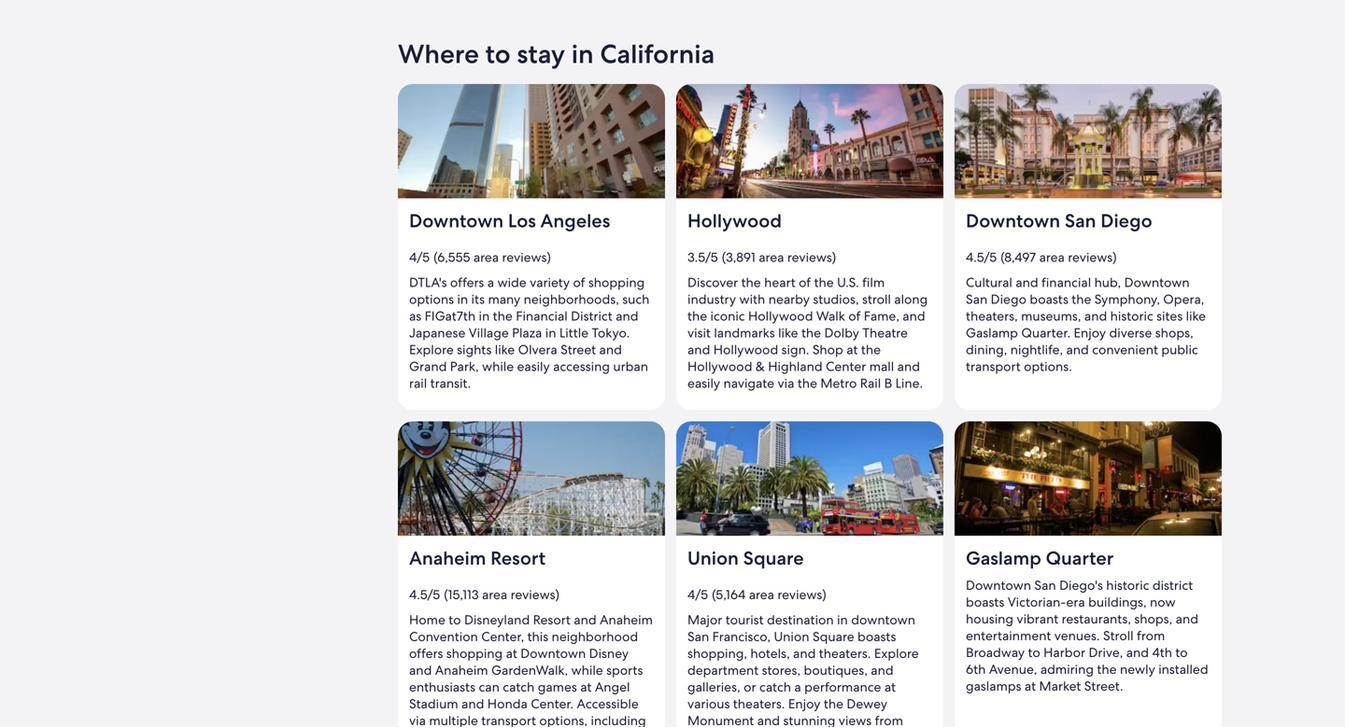 Task type: vqa. For each thing, say whether or not it's contained in the screenshot.
Room associated with Room 2
no



Task type: describe. For each thing, give the bounding box(es) containing it.
/5 for downtown los angeles
[[417, 249, 430, 266]]

this
[[527, 629, 549, 646]]

easily inside discover the heart of the u.s. film industry with nearby studios, stroll along the iconic hollywood walk of fame, and visit landmarks like the dolby theatre and hollywood sign. shop at the hollywood & highland center mall and easily navigate via the metro rail b line.
[[688, 375, 720, 392]]

angel
[[595, 679, 630, 696]]

offers inside 'dtla's offers a wide variety of shopping options in its many neighborhoods, such as figat7th in the financial district and japanese village plaza in little tokyo. explore sights like olvera street and grand park, while easily accessing urban rail transit.'
[[450, 274, 484, 291]]

of inside 'dtla's offers a wide variety of shopping options in its many neighborhoods, such as figat7th in the financial district and japanese village plaza in little tokyo. explore sights like olvera street and grand park, while easily accessing urban rail transit.'
[[573, 274, 585, 291]]

) for union square
[[822, 587, 827, 604]]

neighborhoods,
[[524, 291, 619, 308]]

transport inside home to disneyland resort and anaheim convention center, this neighborhood offers shopping at downtown disney and anaheim gardenwalk, while sports enthusiasts can catch games at angel stadium and honda center. accessible via multiple transport options, inc
[[481, 713, 536, 728]]

disney
[[589, 646, 629, 662]]

such
[[622, 291, 650, 308]]

downtown los angeles showing a city image
[[398, 84, 665, 199]]

and left 4th
[[1126, 645, 1149, 662]]

enjoy inside major tourist destination in downtown san francisco, union square boasts shopping, hotels, and theaters. explore department stores, boutiques, and galleries, or catch a performance at various theaters. enjoy the dewey monument and stunning view
[[788, 696, 821, 713]]

downtown inside the gaslamp quarter downtown san diego's historic district boasts victorian-era buildings, now housing vibrant restaurants, shops, and entertainment venues. stroll from broadway to harbor drive, and 4th to 6th avenue, admiring the newly installed gaslamps at market street.
[[966, 577, 1031, 594]]

easily inside 'dtla's offers a wide variety of shopping options in its many neighborhoods, such as figat7th in the financial district and japanese village plaza in little tokyo. explore sights like olvera street and grand park, while easily accessing urban rail transit.'
[[517, 358, 550, 375]]

stores,
[[762, 662, 801, 679]]

center,
[[481, 629, 524, 646]]

monument
[[688, 713, 754, 728]]

theatre
[[863, 325, 908, 342]]

boutiques,
[[804, 662, 868, 679]]

a inside 'dtla's offers a wide variety of shopping options in its many neighborhoods, such as figat7th in the financial district and japanese village plaza in little tokyo. explore sights like olvera street and grand park, while easily accessing urban rail transit.'
[[487, 274, 494, 291]]

in left its
[[457, 291, 468, 308]]

/5 for anaheim resort
[[427, 587, 440, 604]]

reviews for downtown los angeles
[[502, 249, 547, 266]]

downtown
[[851, 612, 916, 629]]

gardenwalk,
[[491, 662, 568, 679]]

to left harbor
[[1028, 645, 1040, 662]]

1 horizontal spatial of
[[799, 274, 811, 291]]

and down "hub,"
[[1085, 308, 1107, 325]]

15,113
[[448, 587, 479, 604]]

the left the iconic
[[688, 308, 707, 325]]

shop
[[813, 342, 843, 358]]

square inside major tourist destination in downtown san francisco, union square boasts shopping, hotels, and theaters. explore department stores, boutiques, and galleries, or catch a performance at various theaters. enjoy the dewey monument and stunning view
[[813, 629, 854, 646]]

village
[[469, 325, 509, 342]]

film
[[862, 274, 885, 291]]

with
[[739, 291, 765, 308]]

performance
[[804, 679, 881, 696]]

4.5 for anaheim resort
[[409, 587, 427, 604]]

the left dolby
[[802, 325, 821, 342]]

disney california adventure® park which includes rides image
[[398, 422, 665, 536]]

walk
[[816, 308, 845, 325]]

gaslamp quarter downtown san diego's historic district boasts victorian-era buildings, now housing vibrant restaurants, shops, and entertainment venues. stroll from broadway to harbor drive, and 4th to 6th avenue, admiring the newly installed gaslamps at market street.
[[966, 547, 1209, 695]]

disneyland
[[464, 612, 530, 629]]

hub,
[[1095, 274, 1121, 291]]

area for downtown san diego
[[1039, 249, 1065, 266]]

gaslamp inside cultural and financial hub, downtown san diego boasts the symphony, opera, theaters, museums, and historic sites like gaslamp quarter. enjoy diverse shops, dining, nightlife, and convenient public transport options.
[[966, 325, 1018, 342]]

union square which includes a high rise building and a city image
[[676, 422, 944, 536]]

and up stadium on the bottom left
[[409, 662, 432, 679]]

to left stay
[[485, 37, 511, 71]]

4 for union square
[[688, 587, 695, 604]]

6,555
[[437, 249, 470, 266]]

museums,
[[1021, 308, 1081, 325]]

discover the heart of the u.s. film industry with nearby studios, stroll along the iconic hollywood walk of fame, and visit landmarks like the dolby theatre and hollywood sign. shop at the hollywood & highland center mall and easily navigate via the metro rail b line.
[[688, 274, 928, 392]]

various
[[688, 696, 730, 713]]

area for union square
[[749, 587, 774, 604]]

area for downtown los angeles
[[473, 249, 499, 266]]

diego inside cultural and financial hub, downtown san diego boasts the symphony, opera, theaters, museums, and historic sites like gaslamp quarter. enjoy diverse shops, dining, nightlife, and convenient public transport options.
[[991, 291, 1027, 308]]

and left stunning
[[757, 713, 780, 728]]

olvera
[[518, 342, 557, 358]]

rail
[[860, 375, 881, 392]]

diverse
[[1109, 325, 1152, 342]]

san up 4.5 /5 ( 8,497 area reviews )
[[1065, 209, 1096, 233]]

many
[[488, 291, 521, 308]]

and down destination
[[793, 646, 816, 662]]

restaurants,
[[1062, 611, 1131, 628]]

4.5 /5 ( 15,113 area reviews )
[[409, 587, 560, 604]]

major
[[688, 612, 722, 629]]

buildings,
[[1088, 594, 1147, 611]]

the inside 'dtla's offers a wide variety of shopping options in its many neighborhoods, such as figat7th in the financial district and japanese village plaza in little tokyo. explore sights like olvera street and grand park, while easily accessing urban rail transit.'
[[493, 308, 513, 325]]

dtla's
[[409, 274, 447, 291]]

quarter.
[[1021, 325, 1071, 342]]

and up 'dewey'
[[871, 662, 894, 679]]

at left this
[[506, 646, 517, 662]]

public
[[1162, 342, 1198, 358]]

the left metro
[[798, 375, 817, 392]]

plaza
[[512, 325, 542, 342]]

options
[[409, 291, 454, 308]]

stroll
[[1103, 628, 1134, 645]]

street.
[[1084, 678, 1123, 695]]

stunning
[[783, 713, 836, 728]]

california
[[600, 37, 715, 71]]

san inside cultural and financial hub, downtown san diego boasts the symphony, opera, theaters, museums, and historic sites like gaslamp quarter. enjoy diverse shops, dining, nightlife, and convenient public transport options.
[[966, 291, 988, 308]]

variety
[[530, 274, 570, 291]]

and right fame,
[[903, 308, 925, 325]]

) for downtown san diego
[[1113, 249, 1117, 266]]

3.5
[[688, 249, 705, 266]]

historic inside the gaslamp quarter downtown san diego's historic district boasts victorian-era buildings, now housing vibrant restaurants, shops, and entertainment venues. stroll from broadway to harbor drive, and 4th to 6th avenue, admiring the newly installed gaslamps at market street.
[[1106, 577, 1149, 594]]

1 horizontal spatial theaters.
[[819, 646, 871, 662]]

and left honda
[[462, 696, 484, 713]]

union square
[[688, 547, 804, 571]]

harbor
[[1044, 645, 1086, 662]]

home to disneyland resort and anaheim convention center, this neighborhood offers shopping at downtown disney and anaheim gardenwalk, while sports enthusiasts can catch games at angel stadium and honda center. accessible via multiple transport options, inc
[[409, 612, 653, 728]]

accessible
[[577, 696, 639, 713]]

center.
[[531, 696, 574, 713]]

and right b
[[897, 358, 920, 375]]

0 horizontal spatial square
[[743, 547, 804, 571]]

explore inside major tourist destination in downtown san francisco, union square boasts shopping, hotels, and theaters. explore department stores, boutiques, and galleries, or catch a performance at various theaters. enjoy the dewey monument and stunning view
[[874, 646, 919, 662]]

anaheim resort
[[409, 547, 546, 571]]

4.5 /5 ( 8,497 area reviews )
[[966, 249, 1117, 266]]

diego's
[[1059, 577, 1103, 594]]

hotels,
[[750, 646, 790, 662]]

nightlife,
[[1011, 342, 1063, 358]]

in inside major tourist destination in downtown san francisco, union square boasts shopping, hotels, and theaters. explore department stores, boutiques, and galleries, or catch a performance at various theaters. enjoy the dewey monument and stunning view
[[837, 612, 848, 629]]

rail
[[409, 375, 427, 392]]

now
[[1150, 594, 1176, 611]]

dtla's offers a wide variety of shopping options in its many neighborhoods, such as figat7th in the financial district and japanese village plaza in little tokyo. explore sights like olvera street and grand park, while easily accessing urban rail transit.
[[409, 274, 650, 392]]

shopping,
[[688, 646, 747, 662]]

offers inside home to disneyland resort and anaheim convention center, this neighborhood offers shopping at downtown disney and anaheim gardenwalk, while sports enthusiasts can catch games at angel stadium and honda center. accessible via multiple transport options, inc
[[409, 646, 443, 662]]

entertainment
[[966, 628, 1051, 645]]

era
[[1066, 594, 1085, 611]]

dolby
[[824, 325, 859, 342]]

) for hollywood
[[832, 249, 836, 266]]

like inside discover the heart of the u.s. film industry with nearby studios, stroll along the iconic hollywood walk of fame, and visit landmarks like the dolby theatre and hollywood sign. shop at the hollywood & highland center mall and easily navigate via the metro rail b line.
[[778, 325, 798, 342]]

reviews for downtown san diego
[[1068, 249, 1113, 266]]

discover
[[688, 274, 738, 291]]

financial
[[1042, 274, 1091, 291]]

quarter
[[1046, 547, 1114, 571]]

tokyo.
[[592, 325, 630, 342]]

heart
[[764, 274, 796, 291]]

major tourist destination in downtown san francisco, union square boasts shopping, hotels, and theaters. explore department stores, boutiques, and galleries, or catch a performance at various theaters. enjoy the dewey monument and stunning view
[[688, 612, 926, 728]]

4th
[[1152, 645, 1172, 662]]

the up rail
[[861, 342, 881, 358]]

accessing
[[553, 358, 610, 375]]

downtown up "8,497" at the right of the page
[[966, 209, 1060, 233]]

like inside cultural and financial hub, downtown san diego boasts the symphony, opera, theaters, museums, and historic sites like gaslamp quarter. enjoy diverse shops, dining, nightlife, and convenient public transport options.
[[1186, 308, 1206, 325]]

0 vertical spatial anaheim
[[409, 547, 486, 571]]

options.
[[1024, 358, 1072, 375]]

where to stay in california
[[398, 37, 715, 71]]

highland
[[768, 358, 823, 375]]

in left little
[[545, 325, 556, 342]]

fame,
[[864, 308, 900, 325]]

boasts inside major tourist destination in downtown san francisco, union square boasts shopping, hotels, and theaters. explore department stores, boutiques, and galleries, or catch a performance at various theaters. enjoy the dewey monument and stunning view
[[858, 629, 896, 646]]

the inside the gaslamp quarter downtown san diego's historic district boasts victorian-era buildings, now housing vibrant restaurants, shops, and entertainment venues. stroll from broadway to harbor drive, and 4th to 6th avenue, admiring the newly installed gaslamps at market street.
[[1097, 662, 1117, 678]]

) for anaheim resort
[[555, 587, 560, 604]]

( for union square
[[712, 587, 716, 604]]

4 for downtown los angeles
[[409, 249, 417, 266]]

iconic
[[711, 308, 745, 325]]

the down 3,891
[[741, 274, 761, 291]]

0 vertical spatial resort
[[491, 547, 546, 571]]

) for downtown los angeles
[[547, 249, 551, 266]]

convenient
[[1092, 342, 1158, 358]]

wide
[[497, 274, 527, 291]]

downtown inside cultural and financial hub, downtown san diego boasts the symphony, opera, theaters, museums, and historic sites like gaslamp quarter. enjoy diverse shops, dining, nightlife, and convenient public transport options.
[[1124, 274, 1190, 291]]

tourist
[[726, 612, 764, 629]]



Task type: locate. For each thing, give the bounding box(es) containing it.
square up 4 /5 ( 5,164 area reviews )
[[743, 547, 804, 571]]

like right the sights
[[495, 342, 515, 358]]

its
[[471, 291, 485, 308]]

a up stunning
[[794, 679, 801, 696]]

1 catch from the left
[[503, 679, 535, 696]]

the right its
[[493, 308, 513, 325]]

hollywood down heart
[[748, 308, 813, 325]]

historic left now
[[1106, 577, 1149, 594]]

0 horizontal spatial enjoy
[[788, 696, 821, 713]]

enjoy
[[1074, 325, 1106, 342], [788, 696, 821, 713]]

1 vertical spatial a
[[794, 679, 801, 696]]

4 up major
[[688, 587, 695, 604]]

0 vertical spatial square
[[743, 547, 804, 571]]

4 up dtla's
[[409, 249, 417, 266]]

offers down home
[[409, 646, 443, 662]]

1 vertical spatial shops,
[[1134, 611, 1173, 628]]

0 vertical spatial gaslamp
[[966, 325, 1018, 342]]

0 horizontal spatial union
[[688, 547, 739, 571]]

0 horizontal spatial easily
[[517, 358, 550, 375]]

catch
[[503, 679, 535, 696], [759, 679, 791, 696]]

downtown inside home to disneyland resort and anaheim convention center, this neighborhood offers shopping at downtown disney and anaheim gardenwalk, while sports enthusiasts can catch games at angel stadium and honda center. accessible via multiple transport options, inc
[[521, 646, 586, 662]]

multiple
[[429, 713, 478, 728]]

center
[[826, 358, 866, 375]]

reviews for union square
[[778, 587, 822, 604]]

0 vertical spatial historic
[[1110, 308, 1154, 325]]

( up major
[[712, 587, 716, 604]]

1 horizontal spatial explore
[[874, 646, 919, 662]]

b
[[884, 375, 892, 392]]

0 horizontal spatial shopping
[[446, 646, 503, 662]]

transport down can
[[481, 713, 536, 728]]

1 horizontal spatial offers
[[450, 274, 484, 291]]

reviews up "hub,"
[[1068, 249, 1113, 266]]

0 vertical spatial 4.5
[[966, 249, 984, 266]]

dining,
[[966, 342, 1007, 358]]

san up vibrant
[[1035, 577, 1056, 594]]

at inside major tourist destination in downtown san francisco, union square boasts shopping, hotels, and theaters. explore department stores, boutiques, and galleries, or catch a performance at various theaters. enjoy the dewey monument and stunning view
[[885, 679, 896, 696]]

in left downtown
[[837, 612, 848, 629]]

1 horizontal spatial while
[[571, 662, 603, 679]]

shopping
[[588, 274, 645, 291], [446, 646, 503, 662]]

the left 'dewey'
[[824, 696, 844, 713]]

0 vertical spatial explore
[[409, 342, 454, 358]]

stroll
[[862, 291, 891, 308]]

) up studios,
[[832, 249, 836, 266]]

downtown
[[409, 209, 504, 233], [966, 209, 1060, 233], [1124, 274, 1190, 291], [966, 577, 1031, 594], [521, 646, 586, 662]]

0 vertical spatial enjoy
[[1074, 325, 1106, 342]]

or
[[744, 679, 756, 696]]

while right park,
[[482, 358, 514, 375]]

1 vertical spatial historic
[[1106, 577, 1149, 594]]

historic inside cultural and financial hub, downtown san diego boasts the symphony, opera, theaters, museums, and historic sites like gaslamp quarter. enjoy diverse shops, dining, nightlife, and convenient public transport options.
[[1110, 308, 1154, 325]]

to right 4th
[[1176, 645, 1188, 662]]

3,891
[[726, 249, 756, 266]]

industry
[[688, 291, 736, 308]]

4.5
[[966, 249, 984, 266], [409, 587, 427, 604]]

1 vertical spatial explore
[[874, 646, 919, 662]]

via left "multiple"
[[409, 713, 426, 728]]

1 vertical spatial enjoy
[[788, 696, 821, 713]]

games
[[538, 679, 577, 696]]

sports
[[606, 662, 643, 679]]

the inside cultural and financial hub, downtown san diego boasts the symphony, opera, theaters, museums, and historic sites like gaslamp quarter. enjoy diverse shops, dining, nightlife, and convenient public transport options.
[[1072, 291, 1092, 308]]

hollywood featuring a sunset, a city and street scenes image
[[676, 84, 944, 199]]

transport inside cultural and financial hub, downtown san diego boasts the symphony, opera, theaters, museums, and historic sites like gaslamp quarter. enjoy diverse shops, dining, nightlife, and convenient public transport options.
[[966, 358, 1021, 375]]

1 horizontal spatial boasts
[[966, 594, 1005, 611]]

san up the dining,
[[966, 291, 988, 308]]

4.5 for downtown san diego
[[966, 249, 984, 266]]

admiring
[[1041, 662, 1094, 678]]

2 horizontal spatial boasts
[[1030, 291, 1069, 308]]

symphony,
[[1095, 291, 1160, 308]]

a right its
[[487, 274, 494, 291]]

resort
[[491, 547, 546, 571], [533, 612, 571, 629]]

the left newly
[[1097, 662, 1117, 678]]

3.5 /5 ( 3,891 area reviews )
[[688, 249, 836, 266]]

market
[[1039, 678, 1081, 695]]

union up "5,164"
[[688, 547, 739, 571]]

/5 for downtown san diego
[[984, 249, 997, 266]]

0 horizontal spatial of
[[573, 274, 585, 291]]

1 horizontal spatial like
[[778, 325, 798, 342]]

boasts inside the gaslamp quarter downtown san diego's historic district boasts victorian-era buildings, now housing vibrant restaurants, shops, and entertainment venues. stroll from broadway to harbor drive, and 4th to 6th avenue, admiring the newly installed gaslamps at market street.
[[966, 594, 1005, 611]]

avenue,
[[989, 662, 1037, 678]]

and right nightlife,
[[1066, 342, 1089, 358]]

1 horizontal spatial a
[[794, 679, 801, 696]]

via right &
[[778, 375, 794, 392]]

2 horizontal spatial of
[[849, 308, 861, 325]]

galleries,
[[688, 679, 741, 696]]

park,
[[450, 358, 479, 375]]

1 horizontal spatial 4
[[688, 587, 695, 604]]

1 vertical spatial square
[[813, 629, 854, 646]]

0 vertical spatial shops,
[[1155, 325, 1194, 342]]

0 horizontal spatial explore
[[409, 342, 454, 358]]

anaheim up 15,113
[[409, 547, 486, 571]]

reviews up this
[[511, 587, 555, 604]]

downtown san diego
[[966, 209, 1152, 233]]

0 vertical spatial via
[[778, 375, 794, 392]]

resort inside home to disneyland resort and anaheim convention center, this neighborhood offers shopping at downtown disney and anaheim gardenwalk, while sports enthusiasts can catch games at angel stadium and honda center. accessible via multiple transport options, inc
[[533, 612, 571, 629]]

via inside discover the heart of the u.s. film industry with nearby studios, stroll along the iconic hollywood walk of fame, and visit landmarks like the dolby theatre and hollywood sign. shop at the hollywood & highland center mall and easily navigate via the metro rail b line.
[[778, 375, 794, 392]]

convention
[[409, 629, 478, 646]]

gaslamp inside the gaslamp quarter downtown san diego's historic district boasts victorian-era buildings, now housing vibrant restaurants, shops, and entertainment venues. stroll from broadway to harbor drive, and 4th to 6th avenue, admiring the newly installed gaslamps at market street.
[[966, 547, 1042, 571]]

newly
[[1120, 662, 1155, 678]]

( for hollywood
[[722, 249, 726, 266]]

1 vertical spatial gaslamp
[[966, 547, 1042, 571]]

anaheim up disney
[[600, 612, 653, 629]]

2 horizontal spatial like
[[1186, 308, 1206, 325]]

reviews for hollywood
[[787, 249, 832, 266]]

shopping up district
[[588, 274, 645, 291]]

offers
[[450, 274, 484, 291], [409, 646, 443, 662]]

boasts for gaslamp
[[966, 594, 1005, 611]]

1 vertical spatial union
[[774, 629, 810, 646]]

0 horizontal spatial boasts
[[858, 629, 896, 646]]

union up stores,
[[774, 629, 810, 646]]

enjoy left diverse at right
[[1074, 325, 1106, 342]]

0 horizontal spatial transport
[[481, 713, 536, 728]]

1 vertical spatial via
[[409, 713, 426, 728]]

0 vertical spatial a
[[487, 274, 494, 291]]

boasts up quarter. at the right of the page
[[1030, 291, 1069, 308]]

and right district
[[616, 308, 639, 325]]

( right 3.5
[[722, 249, 726, 266]]

1 horizontal spatial catch
[[759, 679, 791, 696]]

at right performance
[[885, 679, 896, 696]]

and right now
[[1176, 611, 1199, 628]]

2 gaslamp from the top
[[966, 547, 1042, 571]]

gaslamp down cultural
[[966, 325, 1018, 342]]

1 horizontal spatial easily
[[688, 375, 720, 392]]

us grant hotel image
[[955, 84, 1222, 199]]

4
[[409, 249, 417, 266], [688, 587, 695, 604]]

like inside 'dtla's offers a wide variety of shopping options in its many neighborhoods, such as figat7th in the financial district and japanese village plaza in little tokyo. explore sights like olvera street and grand park, while easily accessing urban rail transit.'
[[495, 342, 515, 358]]

metro
[[821, 375, 857, 392]]

diego down "8,497" at the right of the page
[[991, 291, 1027, 308]]

)
[[547, 249, 551, 266], [832, 249, 836, 266], [1113, 249, 1117, 266], [555, 587, 560, 604], [822, 587, 827, 604]]

( for anaheim resort
[[444, 587, 448, 604]]

gaslamp
[[966, 325, 1018, 342], [966, 547, 1042, 571]]

1 vertical spatial while
[[571, 662, 603, 679]]

hollywood up navigate
[[714, 342, 778, 358]]

broadway
[[966, 645, 1025, 662]]

1 vertical spatial theaters.
[[733, 696, 785, 713]]

&
[[756, 358, 765, 375]]

downtown los angeles
[[409, 209, 610, 233]]

figat7th
[[425, 308, 476, 325]]

1 vertical spatial offers
[[409, 646, 443, 662]]

catch inside home to disneyland resort and anaheim convention center, this neighborhood offers shopping at downtown disney and anaheim gardenwalk, while sports enthusiasts can catch games at angel stadium and honda center. accessible via multiple transport options, inc
[[503, 679, 535, 696]]

0 vertical spatial while
[[482, 358, 514, 375]]

the inside major tourist destination in downtown san francisco, union square boasts shopping, hotels, and theaters. explore department stores, boutiques, and galleries, or catch a performance at various theaters. enjoy the dewey monument and stunning view
[[824, 696, 844, 713]]

cultural and financial hub, downtown san diego boasts the symphony, opera, theaters, museums, and historic sites like gaslamp quarter. enjoy diverse shops, dining, nightlife, and convenient public transport options.
[[966, 274, 1206, 375]]

a inside major tourist destination in downtown san francisco, union square boasts shopping, hotels, and theaters. explore department stores, boutiques, and galleries, or catch a performance at various theaters. enjoy the dewey monument and stunning view
[[794, 679, 801, 696]]

district
[[571, 308, 613, 325]]

0 horizontal spatial via
[[409, 713, 426, 728]]

2 vertical spatial anaheim
[[435, 662, 488, 679]]

area for anaheim resort
[[482, 587, 507, 604]]

the left the u.s. at the top of the page
[[814, 274, 834, 291]]

stadium
[[409, 696, 458, 713]]

/5
[[417, 249, 430, 266], [705, 249, 718, 266], [984, 249, 997, 266], [427, 587, 440, 604], [695, 587, 708, 604]]

0 vertical spatial offers
[[450, 274, 484, 291]]

0 horizontal spatial catch
[[503, 679, 535, 696]]

0 horizontal spatial 4
[[409, 249, 417, 266]]

and left landmarks
[[688, 342, 710, 358]]

resort up 4.5 /5 ( 15,113 area reviews )
[[491, 547, 546, 571]]

explore down downtown
[[874, 646, 919, 662]]

sights
[[457, 342, 492, 358]]

0 vertical spatial theaters.
[[819, 646, 871, 662]]

hollywood down "visit"
[[688, 358, 753, 375]]

line.
[[896, 375, 923, 392]]

0 vertical spatial boasts
[[1030, 291, 1069, 308]]

( up dtla's
[[434, 249, 437, 266]]

) up variety
[[547, 249, 551, 266]]

0 vertical spatial transport
[[966, 358, 1021, 375]]

1 horizontal spatial shopping
[[588, 274, 645, 291]]

opera,
[[1163, 291, 1205, 308]]

/5 for hollywood
[[705, 249, 718, 266]]

easily
[[517, 358, 550, 375], [688, 375, 720, 392]]

gaslamp up victorian-
[[966, 547, 1042, 571]]

theaters. down stores,
[[733, 696, 785, 713]]

of right heart
[[799, 274, 811, 291]]

of right walk
[[849, 308, 861, 325]]

0 horizontal spatial while
[[482, 358, 514, 375]]

downtown up sites
[[1124, 274, 1190, 291]]

diego up "hub,"
[[1101, 209, 1152, 233]]

downtown up housing
[[966, 577, 1031, 594]]

) up "hub,"
[[1113, 249, 1117, 266]]

square up boutiques,
[[813, 629, 854, 646]]

landmarks
[[714, 325, 775, 342]]

0 horizontal spatial offers
[[409, 646, 443, 662]]

san inside major tourist destination in downtown san francisco, union square boasts shopping, hotels, and theaters. explore department stores, boutiques, and galleries, or catch a performance at various theaters. enjoy the dewey monument and stunning view
[[688, 629, 709, 646]]

reviews for anaheim resort
[[511, 587, 555, 604]]

drive,
[[1089, 645, 1123, 662]]

6th
[[966, 662, 986, 678]]

explore up rail in the bottom left of the page
[[409, 342, 454, 358]]

reviews up heart
[[787, 249, 832, 266]]

where
[[398, 37, 479, 71]]

via inside home to disneyland resort and anaheim convention center, this neighborhood offers shopping at downtown disney and anaheim gardenwalk, while sports enthusiasts can catch games at angel stadium and honda center. accessible via multiple transport options, inc
[[409, 713, 426, 728]]

1 horizontal spatial 4.5
[[966, 249, 984, 266]]

reviews up wide
[[502, 249, 547, 266]]

1 vertical spatial transport
[[481, 713, 536, 728]]

while inside 'dtla's offers a wide variety of shopping options in its many neighborhoods, such as figat7th in the financial district and japanese village plaza in little tokyo. explore sights like olvera street and grand park, while easily accessing urban rail transit.'
[[482, 358, 514, 375]]

) up "neighborhood"
[[555, 587, 560, 604]]

financial
[[516, 308, 568, 325]]

in right stay
[[572, 37, 594, 71]]

like
[[1186, 308, 1206, 325], [778, 325, 798, 342], [495, 342, 515, 358]]

square
[[743, 547, 804, 571], [813, 629, 854, 646]]

and right street
[[599, 342, 622, 358]]

resort right center, on the left
[[533, 612, 571, 629]]

/5 up major
[[695, 587, 708, 604]]

transport down theaters,
[[966, 358, 1021, 375]]

studios,
[[813, 291, 859, 308]]

0 horizontal spatial like
[[495, 342, 515, 358]]

(
[[434, 249, 437, 266], [722, 249, 726, 266], [1001, 249, 1005, 266], [444, 587, 448, 604], [712, 587, 716, 604]]

boasts inside cultural and financial hub, downtown san diego boasts the symphony, opera, theaters, museums, and historic sites like gaslamp quarter. enjoy diverse shops, dining, nightlife, and convenient public transport options.
[[1030, 291, 1069, 308]]

shops,
[[1155, 325, 1194, 342], [1134, 611, 1173, 628]]

union inside major tourist destination in downtown san francisco, union square boasts shopping, hotels, and theaters. explore department stores, boutiques, and galleries, or catch a performance at various theaters. enjoy the dewey monument and stunning view
[[774, 629, 810, 646]]

in right figat7th
[[479, 308, 490, 325]]

1 horizontal spatial via
[[778, 375, 794, 392]]

and
[[1016, 274, 1038, 291], [616, 308, 639, 325], [903, 308, 925, 325], [1085, 308, 1107, 325], [599, 342, 622, 358], [688, 342, 710, 358], [1066, 342, 1089, 358], [897, 358, 920, 375], [1176, 611, 1199, 628], [574, 612, 597, 629], [1126, 645, 1149, 662], [793, 646, 816, 662], [409, 662, 432, 679], [871, 662, 894, 679], [462, 696, 484, 713], [757, 713, 780, 728]]

0 vertical spatial 4
[[409, 249, 417, 266]]

and down "8,497" at the right of the page
[[1016, 274, 1038, 291]]

san inside the gaslamp quarter downtown san diego's historic district boasts victorian-era buildings, now housing vibrant restaurants, shops, and entertainment venues. stroll from broadway to harbor drive, and 4th to 6th avenue, admiring the newly installed gaslamps at market street.
[[1035, 577, 1056, 594]]

1 vertical spatial 4.5
[[409, 587, 427, 604]]

/5 up dtla's
[[417, 249, 430, 266]]

0 vertical spatial union
[[688, 547, 739, 571]]

neighborhood
[[552, 629, 638, 646]]

home
[[409, 612, 445, 629]]

4.5 up cultural
[[966, 249, 984, 266]]

shops, inside cultural and financial hub, downtown san diego boasts the symphony, opera, theaters, museums, and historic sites like gaslamp quarter. enjoy diverse shops, dining, nightlife, and convenient public transport options.
[[1155, 325, 1194, 342]]

explore inside 'dtla's offers a wide variety of shopping options in its many neighborhoods, such as figat7th in the financial district and japanese village plaza in little tokyo. explore sights like olvera street and grand park, while easily accessing urban rail transit.'
[[409, 342, 454, 358]]

honda
[[487, 696, 528, 713]]

enjoy inside cultural and financial hub, downtown san diego boasts the symphony, opera, theaters, museums, and historic sites like gaslamp quarter. enjoy diverse shops, dining, nightlife, and convenient public transport options.
[[1074, 325, 1106, 342]]

los
[[508, 209, 536, 233]]

to inside home to disneyland resort and anaheim convention center, this neighborhood offers shopping at downtown disney and anaheim gardenwalk, while sports enthusiasts can catch games at angel stadium and honda center. accessible via multiple transport options, inc
[[449, 612, 461, 629]]

1 vertical spatial boasts
[[966, 594, 1005, 611]]

hollywood up 3,891
[[688, 209, 782, 233]]

francisco,
[[712, 629, 771, 646]]

( for downtown los angeles
[[434, 249, 437, 266]]

1 vertical spatial anaheim
[[600, 612, 653, 629]]

the left "hub,"
[[1072, 291, 1092, 308]]

urban
[[613, 358, 648, 375]]

2 catch from the left
[[759, 679, 791, 696]]

enthusiasts
[[409, 679, 476, 696]]

1 vertical spatial shopping
[[446, 646, 503, 662]]

( for downtown san diego
[[1001, 249, 1005, 266]]

area for hollywood
[[759, 249, 784, 266]]

/5 for union square
[[695, 587, 708, 604]]

shopping inside home to disneyland resort and anaheim convention center, this neighborhood offers shopping at downtown disney and anaheim gardenwalk, while sports enthusiasts can catch games at angel stadium and honda center. accessible via multiple transport options, inc
[[446, 646, 503, 662]]

easily down plaza
[[517, 358, 550, 375]]

catch inside major tourist destination in downtown san francisco, union square boasts shopping, hotels, and theaters. explore department stores, boutiques, and galleries, or catch a performance at various theaters. enjoy the dewey monument and stunning view
[[759, 679, 791, 696]]

shops, inside the gaslamp quarter downtown san diego's historic district boasts victorian-era buildings, now housing vibrant restaurants, shops, and entertainment venues. stroll from broadway to harbor drive, and 4th to 6th avenue, admiring the newly installed gaslamps at market street.
[[1134, 611, 1173, 628]]

at inside the gaslamp quarter downtown san diego's historic district boasts victorian-era buildings, now housing vibrant restaurants, shops, and entertainment venues. stroll from broadway to harbor drive, and 4th to 6th avenue, admiring the newly installed gaslamps at market street.
[[1025, 678, 1036, 695]]

boasts up entertainment
[[966, 594, 1005, 611]]

1 gaslamp from the top
[[966, 325, 1018, 342]]

0 horizontal spatial theaters.
[[733, 696, 785, 713]]

boasts for cultural
[[1030, 291, 1069, 308]]

2 vertical spatial boasts
[[858, 629, 896, 646]]

shopping up can
[[446, 646, 503, 662]]

to
[[485, 37, 511, 71], [449, 612, 461, 629], [1028, 645, 1040, 662], [1176, 645, 1188, 662]]

1 vertical spatial diego
[[991, 291, 1027, 308]]

1 horizontal spatial enjoy
[[1074, 325, 1106, 342]]

1 horizontal spatial diego
[[1101, 209, 1152, 233]]

enjoy down stores,
[[788, 696, 821, 713]]

visit
[[688, 325, 711, 342]]

0 vertical spatial shopping
[[588, 274, 645, 291]]

/5 up cultural
[[984, 249, 997, 266]]

0 vertical spatial diego
[[1101, 209, 1152, 233]]

area up financial in the right top of the page
[[1039, 249, 1065, 266]]

gaslamp quarter showing signage, night scenes and street scenes image
[[955, 422, 1222, 536]]

area right 6,555
[[473, 249, 499, 266]]

can
[[479, 679, 500, 696]]

downtown up 6,555
[[409, 209, 504, 233]]

san up department
[[688, 629, 709, 646]]

4.5 up home
[[409, 587, 427, 604]]

diego
[[1101, 209, 1152, 233], [991, 291, 1027, 308]]

little
[[560, 325, 589, 342]]

the
[[741, 274, 761, 291], [814, 274, 834, 291], [1072, 291, 1092, 308], [493, 308, 513, 325], [688, 308, 707, 325], [802, 325, 821, 342], [861, 342, 881, 358], [798, 375, 817, 392], [1097, 662, 1117, 678], [824, 696, 844, 713]]

like down nearby
[[778, 325, 798, 342]]

downtown up games
[[521, 646, 586, 662]]

catch right can
[[503, 679, 535, 696]]

shopping inside 'dtla's offers a wide variety of shopping options in its many neighborhoods, such as figat7th in the financial district and japanese village plaza in little tokyo. explore sights like olvera street and grand park, while easily accessing urban rail transit.'
[[588, 274, 645, 291]]

at left angel
[[580, 679, 592, 696]]

5,164
[[716, 587, 746, 604]]

while inside home to disneyland resort and anaheim convention center, this neighborhood offers shopping at downtown disney and anaheim gardenwalk, while sports enthusiasts can catch games at angel stadium and honda center. accessible via multiple transport options, inc
[[571, 662, 603, 679]]

and up disney
[[574, 612, 597, 629]]

1 horizontal spatial transport
[[966, 358, 1021, 375]]

catch right or
[[759, 679, 791, 696]]

4 /5 ( 6,555 area reviews )
[[409, 249, 551, 266]]

destination
[[767, 612, 834, 629]]

shops, down opera,
[[1155, 325, 1194, 342]]

1 vertical spatial resort
[[533, 612, 571, 629]]

0 horizontal spatial a
[[487, 274, 494, 291]]

1 horizontal spatial square
[[813, 629, 854, 646]]

at inside discover the heart of the u.s. film industry with nearby studios, stroll along the iconic hollywood walk of fame, and visit landmarks like the dolby theatre and hollywood sign. shop at the hollywood & highland center mall and easily navigate via the metro rail b line.
[[847, 342, 858, 358]]

1 vertical spatial 4
[[688, 587, 695, 604]]

0 horizontal spatial 4.5
[[409, 587, 427, 604]]

0 horizontal spatial diego
[[991, 291, 1027, 308]]

1 horizontal spatial union
[[774, 629, 810, 646]]



